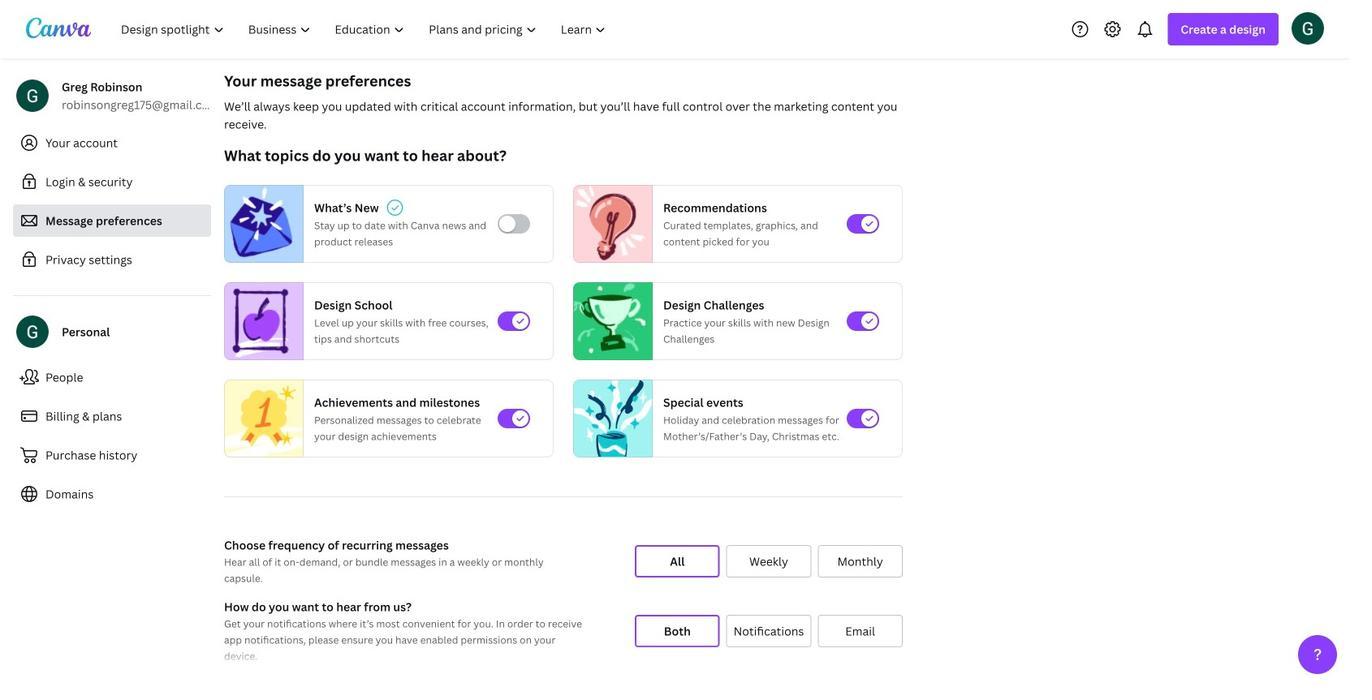 Task type: vqa. For each thing, say whether or not it's contained in the screenshot.
TOPIC image
yes



Task type: describe. For each thing, give the bounding box(es) containing it.
top level navigation element
[[110, 13, 620, 45]]



Task type: locate. For each thing, give the bounding box(es) containing it.
None button
[[635, 546, 720, 578], [726, 546, 811, 578], [818, 546, 903, 578], [635, 615, 720, 648], [726, 615, 811, 648], [818, 615, 903, 648], [635, 546, 720, 578], [726, 546, 811, 578], [818, 546, 903, 578], [635, 615, 720, 648], [726, 615, 811, 648], [818, 615, 903, 648]]

topic image
[[225, 185, 296, 263], [574, 185, 645, 263], [225, 283, 296, 360], [574, 283, 645, 360], [225, 376, 303, 461], [574, 376, 652, 461]]

greg robinson image
[[1292, 12, 1324, 44]]



